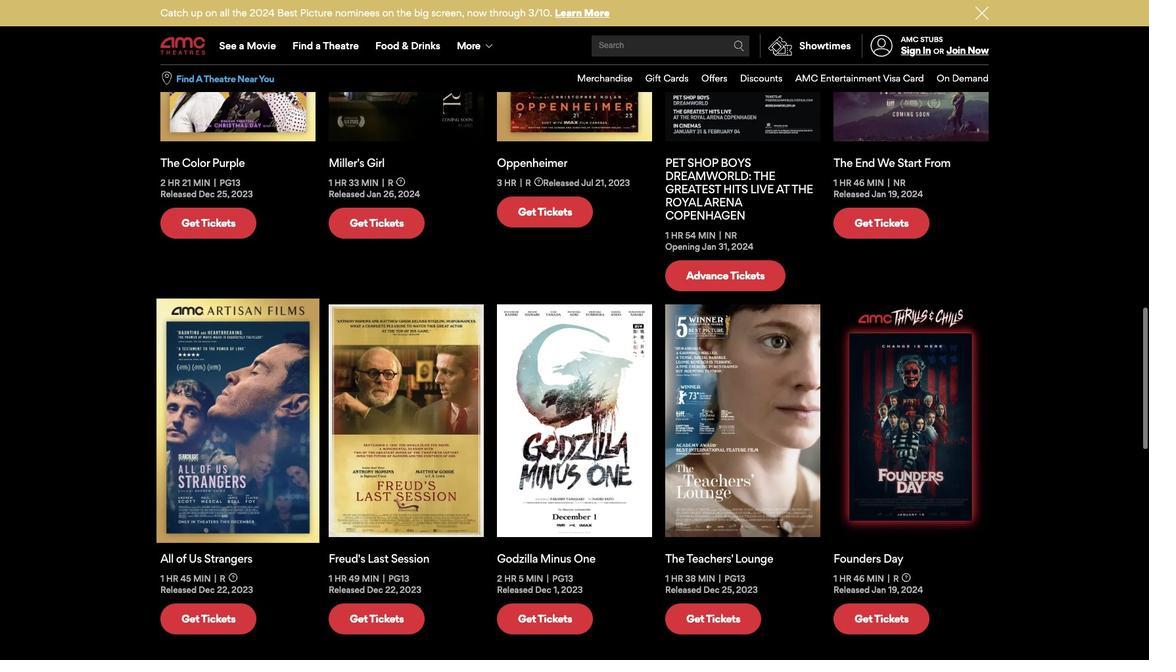 Task type: vqa. For each thing, say whether or not it's contained in the screenshot.


Task type: locate. For each thing, give the bounding box(es) containing it.
the right the at
[[792, 182, 814, 196]]

1 horizontal spatial more
[[584, 7, 610, 19]]

hr right 3
[[504, 178, 517, 188]]

get tickets link down 3 hr button
[[497, 197, 593, 227]]

tickets for founders day
[[875, 612, 909, 625]]

more right learn
[[584, 7, 610, 19]]

1 hr 46 min for founders
[[834, 573, 885, 584]]

0 vertical spatial 1 hr 46 min button
[[834, 178, 885, 189]]

1 horizontal spatial a
[[316, 39, 321, 52]]

1 vertical spatial more
[[457, 39, 480, 52]]

1 for the end we start from
[[834, 178, 838, 188]]

1 for all of us strangers
[[160, 573, 164, 584]]

find for find a theatre near you
[[176, 73, 194, 84]]

jul
[[582, 178, 594, 188]]

25,
[[217, 189, 229, 199], [722, 585, 734, 595]]

get down released jan 19, 2024
[[855, 612, 873, 625]]

0 vertical spatial menu
[[160, 28, 989, 64]]

1 vertical spatial 46
[[854, 573, 865, 584]]

2 22, from the left
[[385, 585, 398, 595]]

1 down founders
[[834, 573, 838, 584]]

tickets for miller's girl
[[369, 217, 404, 230]]

pg13 down 'freud's last session' link
[[389, 573, 409, 584]]

0 vertical spatial pg13 released dec 25, 2023
[[160, 178, 253, 199]]

min up released jan 26, 2024
[[361, 178, 379, 188]]

r button up 26,
[[388, 177, 406, 188]]

0 horizontal spatial on
[[205, 7, 217, 19]]

1 inside 1 hr 49 min button
[[329, 573, 333, 584]]

get tickets link down released jan 26, 2024
[[329, 208, 425, 239]]

tickets down the pg13 released dec 22, 2023
[[369, 612, 404, 625]]

pg13
[[220, 178, 241, 188], [389, 573, 409, 584], [553, 573, 574, 584], [725, 573, 746, 584]]

the left big
[[397, 7, 412, 19]]

offers link
[[689, 65, 728, 92]]

2 1 hr 46 min button from the top
[[834, 573, 885, 585]]

oppenheimer link
[[497, 156, 652, 170]]

the up 2 hr 21 min
[[160, 156, 180, 170]]

lounge
[[736, 552, 774, 565]]

19, inside the nr released jan 19, 2024
[[889, 189, 899, 199]]

now
[[968, 44, 989, 57]]

more information about image for founders day
[[903, 573, 911, 582]]

released
[[543, 178, 580, 188], [160, 189, 197, 199], [329, 189, 365, 199], [834, 189, 870, 199], [160, 585, 197, 595], [329, 585, 365, 595], [497, 585, 534, 595], [666, 585, 702, 595], [834, 585, 870, 595]]

2
[[160, 178, 166, 188], [497, 573, 502, 584]]

boys
[[721, 156, 751, 170]]

r button down strangers
[[220, 573, 238, 584]]

19, down the end we start from
[[889, 189, 899, 199]]

1 horizontal spatial pg13 released dec 25, 2023
[[666, 573, 758, 595]]

&
[[402, 39, 409, 52]]

0 vertical spatial 46
[[854, 178, 865, 188]]

pg13 for session
[[389, 573, 409, 584]]

0 vertical spatial theatre
[[323, 39, 359, 52]]

0 horizontal spatial find
[[176, 73, 194, 84]]

1 horizontal spatial amc
[[901, 35, 919, 44]]

0 horizontal spatial the
[[232, 7, 247, 19]]

start
[[898, 156, 922, 170]]

0 horizontal spatial more
[[457, 39, 480, 52]]

dec left 1,
[[536, 585, 552, 595]]

released down 1 hr 49 min on the bottom of the page
[[329, 585, 365, 595]]

hr for miller's girl
[[335, 178, 347, 188]]

get down pg13 released dec 1, 2023
[[518, 612, 536, 625]]

3/10.
[[529, 7, 553, 19]]

the for the end we start from
[[834, 156, 853, 170]]

a inside find a theatre link
[[316, 39, 321, 52]]

1 hr 46 min button for founders
[[834, 573, 885, 585]]

entertainment
[[821, 72, 881, 84]]

dec inside the pg13 released dec 22, 2023
[[367, 585, 383, 595]]

min right 21
[[193, 178, 211, 188]]

released down 2 hr 5 min
[[497, 585, 534, 595]]

dec down 2 hr 21 min
[[199, 189, 215, 199]]

25, down 'purple' at the left of the page
[[217, 189, 229, 199]]

1 horizontal spatial the
[[666, 552, 685, 565]]

hr for pet shop boys dreamworld: the greatest hits live at the royal arena copenhagen
[[671, 230, 684, 241]]

jan left 26,
[[367, 189, 382, 199]]

tickets for the color purple
[[201, 217, 236, 230]]

released down 1 hr 45 min
[[160, 585, 197, 595]]

nr down the end we start from
[[894, 178, 906, 188]]

0 horizontal spatial the
[[754, 169, 776, 183]]

hr left 5
[[505, 573, 517, 584]]

hr inside "1 hr 33 min" button
[[335, 178, 347, 188]]

get tickets for the color purple
[[182, 217, 236, 230]]

1 hr 46 min button
[[834, 178, 885, 189], [834, 573, 885, 585]]

hr left the 38
[[671, 573, 684, 584]]

2023 down session
[[400, 585, 422, 595]]

dec down 1 hr 38 min
[[704, 585, 720, 595]]

released down 2 hr 21 min
[[160, 189, 197, 199]]

pg13 down the teachers' lounge link
[[725, 573, 746, 584]]

get tickets for freud's last session
[[350, 612, 404, 625]]

theatre right a
[[204, 73, 236, 84]]

2023 inside the pg13 released dec 22, 2023
[[400, 585, 422, 595]]

hr inside 3 hr button
[[504, 178, 517, 188]]

movie
[[247, 39, 276, 52]]

a right see
[[239, 39, 244, 52]]

nr inside the nr opening jan 31, 2024
[[725, 230, 737, 241]]

theatre for a
[[204, 73, 236, 84]]

pg13 released dec 25, 2023 down 'teachers''
[[666, 573, 758, 595]]

menu
[[160, 28, 989, 64], [565, 65, 989, 92]]

1 vertical spatial 1 hr 46 min button
[[834, 573, 885, 585]]

min for day
[[867, 573, 885, 584]]

get tickets link down the nr released jan 19, 2024
[[834, 208, 930, 239]]

find a theatre
[[293, 39, 359, 52]]

r button down oppenheimer
[[526, 177, 543, 188]]

get down oppenheimer
[[518, 205, 536, 218]]

1 for the teachers' lounge
[[666, 573, 669, 584]]

get for the color purple
[[182, 217, 199, 230]]

1 horizontal spatial 2
[[497, 573, 502, 584]]

amc logo image
[[160, 37, 207, 55], [160, 37, 207, 55]]

r button
[[388, 177, 406, 188], [526, 177, 543, 188], [220, 573, 238, 584], [894, 573, 911, 584]]

more information about image for oppenheimer
[[535, 177, 543, 186]]

0 vertical spatial 25,
[[217, 189, 229, 199]]

tickets for freud's last session
[[369, 612, 404, 625]]

hr inside 1 hr 45 min button
[[166, 573, 178, 584]]

r up released dec 22, 2023
[[220, 573, 226, 584]]

opening
[[666, 241, 700, 252]]

0 horizontal spatial 25,
[[217, 189, 229, 199]]

1 hr 54 min
[[666, 230, 716, 241]]

menu containing merchandise
[[565, 65, 989, 92]]

get for miller's girl
[[350, 217, 368, 230]]

hr inside the 1 hr 38 min button
[[671, 573, 684, 584]]

menu containing more
[[160, 28, 989, 64]]

dec inside pg13 released dec 1, 2023
[[536, 585, 552, 595]]

from
[[925, 156, 951, 170]]

1 1 hr 46 min button from the top
[[834, 178, 885, 189]]

2 1 hr 46 min from the top
[[834, 573, 885, 584]]

pg13 for lounge
[[725, 573, 746, 584]]

more information about image
[[397, 177, 406, 186], [535, 177, 543, 186], [229, 573, 238, 582], [903, 573, 911, 582]]

the up 1 hr 38 min
[[666, 552, 685, 565]]

1 vertical spatial nr
[[725, 230, 737, 241]]

get tickets down 21
[[182, 217, 236, 230]]

r button for miller's girl
[[388, 177, 406, 188]]

1 inside 1 hr 54 min button
[[666, 230, 669, 241]]

r for founders day
[[894, 573, 899, 584]]

1 horizontal spatial 22,
[[385, 585, 398, 595]]

one
[[574, 552, 596, 565]]

1 hr 46 min button down end
[[834, 178, 885, 189]]

tickets down 1,
[[538, 612, 572, 625]]

r for all of us strangers
[[220, 573, 226, 584]]

sign in or join amc stubs element
[[862, 28, 989, 64]]

movie poster for the teachers' lounge image
[[666, 304, 821, 537]]

19,
[[889, 189, 899, 199], [889, 585, 899, 595]]

0 horizontal spatial the
[[160, 156, 180, 170]]

pg13 for one
[[553, 573, 574, 584]]

royal
[[666, 195, 702, 209]]

38
[[686, 573, 696, 584]]

0 vertical spatial find
[[293, 39, 313, 52]]

oppenheimer
[[497, 156, 568, 170]]

1 horizontal spatial 25,
[[722, 585, 734, 595]]

hr left 49
[[335, 573, 347, 584]]

r up 26,
[[388, 178, 394, 188]]

0 horizontal spatial nr
[[725, 230, 737, 241]]

on demand
[[937, 72, 989, 84]]

1 vertical spatial 19,
[[889, 585, 899, 595]]

1 vertical spatial find
[[176, 73, 194, 84]]

1 hr 38 min button
[[666, 573, 716, 585]]

released jan 26, 2024
[[329, 189, 420, 199]]

amc entertainment visa card link
[[783, 65, 924, 92]]

0 vertical spatial amc
[[901, 35, 919, 44]]

amc inside amc stubs sign in or join now
[[901, 35, 919, 44]]

shop
[[688, 156, 719, 170]]

nr for dreamworld:
[[725, 230, 737, 241]]

1 for pet shop boys dreamworld: the greatest hits live at the royal arena copenhagen
[[666, 230, 669, 241]]

1 horizontal spatial theatre
[[323, 39, 359, 52]]

2 hr 5 min button
[[497, 573, 544, 585]]

1 hr 46 min down end
[[834, 178, 885, 188]]

movie poster for all of us strangers image
[[157, 299, 320, 543]]

visa
[[883, 72, 901, 84]]

more button
[[449, 28, 504, 64]]

find down picture
[[293, 39, 313, 52]]

find
[[293, 39, 313, 52], [176, 73, 194, 84]]

1 19, from the top
[[889, 189, 899, 199]]

nr
[[894, 178, 906, 188], [725, 230, 737, 241]]

2 for the color purple
[[160, 178, 166, 188]]

menu down the showtimes image at the top right
[[565, 65, 989, 92]]

dec for the teachers' lounge
[[704, 585, 720, 595]]

2023 for the teachers' lounge
[[737, 585, 758, 595]]

1 hr 46 min for the
[[834, 178, 885, 188]]

advance
[[687, 269, 729, 282]]

the left end
[[834, 156, 853, 170]]

0 horizontal spatial theatre
[[204, 73, 236, 84]]

miller's
[[329, 156, 365, 170]]

min down end
[[867, 178, 885, 188]]

hr inside 1 hr 49 min button
[[335, 573, 347, 584]]

movie poster for the end we start from image
[[834, 0, 989, 141]]

get tickets link for oppenheimer
[[497, 197, 593, 227]]

a
[[196, 73, 202, 84]]

get tickets link down the 1 hr 38 min button
[[666, 604, 762, 634]]

founders day link
[[834, 552, 989, 565]]

1 vertical spatial menu
[[565, 65, 989, 92]]

hr for the teachers' lounge
[[671, 573, 684, 584]]

min right 54
[[699, 230, 716, 241]]

tickets down released dec 22, 2023
[[201, 612, 236, 625]]

miller's girl link
[[329, 156, 484, 170]]

discounts link
[[728, 65, 783, 92]]

sign
[[901, 44, 921, 57]]

offers
[[702, 72, 728, 84]]

card
[[904, 72, 924, 84]]

get for the end we start from
[[855, 217, 873, 230]]

1 vertical spatial 1 hr 46 min
[[834, 573, 885, 584]]

1 hr 46 min down founders
[[834, 573, 885, 584]]

1 1 hr 46 min from the top
[[834, 178, 885, 188]]

1 hr 49 min
[[329, 573, 380, 584]]

get down the nr released jan 19, 2024
[[855, 217, 873, 230]]

min for end
[[867, 178, 885, 188]]

2024 right '31,'
[[732, 241, 754, 252]]

r down day
[[894, 573, 899, 584]]

hr left 33
[[335, 178, 347, 188]]

get tickets link down 1,
[[497, 604, 593, 634]]

46 down end
[[854, 178, 865, 188]]

1 horizontal spatial the
[[792, 182, 814, 196]]

0 vertical spatial 19,
[[889, 189, 899, 199]]

join now button
[[947, 44, 989, 57]]

0 horizontal spatial 2
[[160, 178, 166, 188]]

movie poster for founders day image
[[834, 304, 989, 537]]

2023 down the all of us strangers link
[[232, 585, 253, 595]]

get tickets link for godzilla minus one
[[497, 604, 593, 634]]

2 46 from the top
[[854, 573, 865, 584]]

pg13 inside pg13 released dec 1, 2023
[[553, 573, 574, 584]]

get tickets
[[518, 205, 572, 218], [182, 217, 236, 230], [350, 217, 404, 230], [855, 217, 909, 230], [182, 612, 236, 625], [350, 612, 404, 625], [518, 612, 572, 625], [687, 612, 741, 625], [855, 612, 909, 625]]

advance tickets link
[[666, 261, 786, 291]]

min right 5
[[526, 573, 544, 584]]

r down oppenheimer
[[526, 178, 531, 188]]

min up released dec 22, 2023
[[193, 573, 211, 584]]

amc down showtimes link
[[796, 72, 818, 84]]

0 horizontal spatial amc
[[796, 72, 818, 84]]

get tickets for the teachers' lounge
[[687, 612, 741, 625]]

1 right the at
[[834, 178, 838, 188]]

1 up opening at the right
[[666, 230, 669, 241]]

1 horizontal spatial on
[[382, 7, 394, 19]]

2023 inside pg13 released dec 1, 2023
[[561, 585, 583, 595]]

46 for the
[[854, 178, 865, 188]]

0 horizontal spatial a
[[239, 39, 244, 52]]

freud's last session link
[[329, 552, 484, 565]]

get tickets for the end we start from
[[855, 217, 909, 230]]

hr inside 2 hr 21 min button
[[168, 178, 180, 188]]

find inside button
[[176, 73, 194, 84]]

get down released dec 22, 2023
[[182, 612, 199, 625]]

22, down strangers
[[217, 585, 229, 595]]

19, down day
[[889, 585, 899, 595]]

min for shop
[[699, 230, 716, 241]]

amc for sign
[[901, 35, 919, 44]]

the
[[754, 169, 776, 183], [792, 182, 814, 196]]

1 hr 49 min button
[[329, 573, 380, 585]]

jan down the "founders day" at the right bottom
[[872, 585, 887, 595]]

2 a from the left
[[316, 39, 321, 52]]

get for oppenheimer
[[518, 205, 536, 218]]

get
[[518, 205, 536, 218], [182, 217, 199, 230], [350, 217, 368, 230], [855, 217, 873, 230], [182, 612, 199, 625], [350, 612, 368, 625], [518, 612, 536, 625], [687, 612, 705, 625], [855, 612, 873, 625]]

theatre down nominees
[[323, 39, 359, 52]]

nr up '31,'
[[725, 230, 737, 241]]

1 a from the left
[[239, 39, 244, 52]]

pg13 inside the pg13 released dec 22, 2023
[[389, 573, 409, 584]]

more down now
[[457, 39, 480, 52]]

0 vertical spatial nr
[[894, 178, 906, 188]]

1 22, from the left
[[217, 585, 229, 595]]

31,
[[719, 241, 730, 252]]

0 vertical spatial 1 hr 46 min
[[834, 178, 885, 188]]

1 vertical spatial pg13 released dec 25, 2023
[[666, 573, 758, 595]]

min for last
[[362, 573, 380, 584]]

more
[[584, 7, 610, 19], [457, 39, 480, 52]]

get tickets link for freud's last session
[[329, 604, 425, 634]]

1 46 from the top
[[854, 178, 865, 188]]

r for miller's girl
[[388, 178, 394, 188]]

tickets down 26,
[[369, 217, 404, 230]]

min up released jan 19, 2024
[[867, 573, 885, 584]]

merchandise link
[[565, 65, 633, 92]]

get for founders day
[[855, 612, 873, 625]]

get for godzilla minus one
[[518, 612, 536, 625]]

hr for all of us strangers
[[166, 573, 178, 584]]

1
[[329, 178, 333, 188], [834, 178, 838, 188], [666, 230, 669, 241], [160, 573, 164, 584], [329, 573, 333, 584], [666, 573, 669, 584], [834, 573, 838, 584]]

theatre inside find a theatre link
[[323, 39, 359, 52]]

pg13 released dec 25, 2023 down the color purple
[[160, 178, 253, 199]]

25, for purple
[[217, 189, 229, 199]]

2 hr 21 min
[[160, 178, 211, 188]]

hr inside 1 hr 54 min button
[[671, 230, 684, 241]]

find left a
[[176, 73, 194, 84]]

showtimes
[[800, 39, 851, 52]]

3
[[497, 178, 502, 188]]

the right all
[[232, 7, 247, 19]]

discounts
[[741, 72, 783, 84]]

25, for lounge
[[722, 585, 734, 595]]

0 horizontal spatial pg13 released dec 25, 2023
[[160, 178, 253, 199]]

sign in button
[[901, 44, 931, 57]]

theatre inside find a theatre near you button
[[204, 73, 236, 84]]

released jan 19, 2024
[[834, 585, 924, 595]]

1 inside "1 hr 33 min" button
[[329, 178, 333, 188]]

at
[[776, 182, 790, 196]]

1 on from the left
[[205, 7, 217, 19]]

pg13 released dec 25, 2023
[[160, 178, 253, 199], [666, 573, 758, 595]]

jan
[[367, 189, 382, 199], [872, 189, 887, 199], [702, 241, 717, 252], [872, 585, 887, 595]]

1 for founders day
[[834, 573, 838, 584]]

1 horizontal spatial find
[[293, 39, 313, 52]]

cards
[[664, 72, 689, 84]]

get tickets for godzilla minus one
[[518, 612, 572, 625]]

a inside see a movie link
[[239, 39, 244, 52]]

1 left 33
[[329, 178, 333, 188]]

min for color
[[193, 178, 211, 188]]

find a theatre link
[[284, 28, 367, 64]]

get tickets link down released jan 19, 2024
[[834, 604, 930, 634]]

tickets for all of us strangers
[[201, 612, 236, 625]]

pet
[[666, 156, 685, 170]]

0 vertical spatial 2
[[160, 178, 166, 188]]

2023 down 'the color purple' link
[[231, 189, 253, 199]]

nr for start
[[894, 178, 906, 188]]

2024 inside the nr opening jan 31, 2024
[[732, 241, 754, 252]]

all of us strangers link
[[160, 552, 316, 565]]

r for oppenheimer
[[526, 178, 531, 188]]

1 vertical spatial 2
[[497, 573, 502, 584]]

more inside button
[[457, 39, 480, 52]]

hr inside 2 hr 5 min button
[[505, 573, 517, 584]]

1 vertical spatial 25,
[[722, 585, 734, 595]]

get tickets down released jan 19, 2024
[[855, 612, 909, 625]]

get tickets link for the color purple
[[160, 208, 257, 239]]

tickets for the teachers' lounge
[[706, 612, 741, 625]]

tickets down the 1 hr 38 min button
[[706, 612, 741, 625]]

released inside the pg13 released dec 22, 2023
[[329, 585, 365, 595]]

get tickets down released dec 22, 2023
[[182, 612, 236, 625]]

submit search icon image
[[734, 41, 745, 51]]

1 vertical spatial theatre
[[204, 73, 236, 84]]

amc for visa
[[796, 72, 818, 84]]

1 horizontal spatial the
[[397, 7, 412, 19]]

released down 1 hr 38 min
[[666, 585, 702, 595]]

2024 down founders day link
[[901, 585, 924, 595]]

pet shop boys dreamworld: the greatest hits live at the royal arena copenhagen
[[666, 156, 814, 222]]

get tickets link for the end we start from
[[834, 208, 930, 239]]

movie poster for miller's girl image
[[329, 0, 484, 141]]

2 horizontal spatial the
[[834, 156, 853, 170]]

1 inside the 1 hr 38 min button
[[666, 573, 669, 584]]

tickets down the nr released jan 19, 2024
[[875, 217, 909, 230]]

us
[[189, 552, 202, 565]]

up
[[191, 7, 203, 19]]

dec for godzilla minus one
[[536, 585, 552, 595]]

nr inside the nr released jan 19, 2024
[[894, 178, 906, 188]]

min for minus
[[526, 573, 544, 584]]

released down end
[[834, 189, 870, 199]]

r button for oppenheimer
[[526, 177, 543, 188]]

1 inside 1 hr 45 min button
[[160, 573, 164, 584]]

22, down freud's last session
[[385, 585, 398, 595]]

2023 right 1,
[[561, 585, 583, 595]]

0 horizontal spatial 22,
[[217, 585, 229, 595]]

dec down 1 hr 49 min on the bottom of the page
[[367, 585, 383, 595]]

hr left 21
[[168, 178, 180, 188]]

hr left the 45
[[166, 573, 178, 584]]

1 hr 33 min
[[329, 178, 379, 188]]

1 vertical spatial amc
[[796, 72, 818, 84]]

1 horizontal spatial nr
[[894, 178, 906, 188]]

22, inside the pg13 released dec 22, 2023
[[385, 585, 398, 595]]

movie poster for freud's last session image
[[329, 304, 484, 537]]

1 hr 45 min button
[[160, 573, 211, 585]]

more information about image down founders day link
[[903, 573, 911, 582]]

more information about image down strangers
[[229, 573, 238, 582]]



Task type: describe. For each thing, give the bounding box(es) containing it.
strangers
[[204, 552, 253, 565]]

tickets for the end we start from
[[875, 217, 909, 230]]

1 hr 45 min
[[160, 573, 211, 584]]

tickets for oppenheimer
[[538, 205, 572, 218]]

2 the from the left
[[397, 7, 412, 19]]

founders
[[834, 552, 881, 565]]

godzilla minus one link
[[497, 552, 652, 565]]

founders day
[[834, 552, 904, 565]]

catch up on all the 2024 best picture nominees on the big screen, now through 3/10. learn more
[[160, 7, 610, 19]]

more information about image for miller's girl
[[397, 177, 406, 186]]

21
[[182, 178, 191, 188]]

all
[[160, 552, 174, 565]]

min for of
[[193, 573, 211, 584]]

3 hr
[[497, 178, 517, 188]]

a for movie
[[239, 39, 244, 52]]

dec for freud's last session
[[367, 585, 383, 595]]

2 19, from the top
[[889, 585, 899, 595]]

get tickets link for all of us strangers
[[160, 604, 257, 634]]

the for the color purple
[[160, 156, 180, 170]]

2023 for freud's last session
[[400, 585, 422, 595]]

on
[[937, 72, 950, 84]]

all
[[220, 7, 230, 19]]

screen,
[[432, 7, 465, 19]]

2 hr 21 min button
[[160, 178, 211, 189]]

pet shop boys dreamworld: the greatest hits live at the royal arena copenhagen link
[[666, 156, 821, 222]]

hr for oppenheimer
[[504, 178, 517, 188]]

movie poster for oppenheimer image
[[497, 0, 652, 141]]

merchandise
[[577, 72, 633, 84]]

movies
[[278, 41, 369, 72]]

advance tickets
[[687, 269, 765, 282]]

released down oppenheimer link
[[543, 178, 580, 188]]

purple
[[212, 156, 245, 170]]

released down 1 hr 33 min
[[329, 189, 365, 199]]

food & drinks link
[[367, 28, 449, 64]]

session
[[391, 552, 430, 565]]

26,
[[384, 189, 396, 199]]

hr for godzilla minus one
[[505, 573, 517, 584]]

catch
[[160, 7, 188, 19]]

user profile image
[[864, 35, 900, 57]]

hits
[[724, 182, 748, 196]]

hr for the color purple
[[168, 178, 180, 188]]

the end we start from
[[834, 156, 951, 170]]

2023 for the color purple
[[231, 189, 253, 199]]

gift
[[646, 72, 662, 84]]

find for find a theatre
[[293, 39, 313, 52]]

1 hr 46 min button for the
[[834, 178, 885, 189]]

get tickets for all of us strangers
[[182, 612, 236, 625]]

of
[[176, 552, 186, 565]]

nr released jan 19, 2024
[[834, 178, 924, 199]]

movie poster for the color purple image
[[160, 0, 316, 141]]

min for girl
[[361, 178, 379, 188]]

0 vertical spatial more
[[584, 7, 610, 19]]

min for teachers'
[[698, 573, 716, 584]]

theatre for a
[[323, 39, 359, 52]]

teachers'
[[687, 552, 733, 565]]

hr for the end we start from
[[840, 178, 852, 188]]

live
[[751, 182, 774, 196]]

movie poster for godzilla minus one image
[[497, 304, 652, 537]]

2023 for godzilla minus one
[[561, 585, 583, 595]]

copenhagen
[[666, 208, 746, 222]]

amc entertainment visa card
[[796, 72, 924, 84]]

hr for founders day
[[840, 573, 852, 584]]

the color purple link
[[160, 156, 316, 170]]

get for freud's last session
[[350, 612, 368, 625]]

the color purple
[[160, 156, 245, 170]]

2024 left best
[[250, 7, 275, 19]]

get tickets link for the teachers' lounge
[[666, 604, 762, 634]]

the for the teachers' lounge
[[666, 552, 685, 565]]

see
[[219, 39, 237, 52]]

54
[[686, 230, 696, 241]]

showtimes image
[[761, 34, 800, 58]]

get for all of us strangers
[[182, 612, 199, 625]]

near
[[237, 73, 257, 84]]

get tickets for founders day
[[855, 612, 909, 625]]

21,
[[596, 178, 607, 188]]

dec down 1 hr 45 min
[[199, 585, 215, 595]]

1 for miller's girl
[[329, 178, 333, 188]]

freud's last session
[[329, 552, 430, 565]]

cookie consent banner dialog
[[0, 625, 1150, 660]]

in
[[923, 44, 931, 57]]

released dec 22, 2023
[[160, 585, 253, 595]]

2 for godzilla minus one
[[497, 573, 502, 584]]

demand
[[953, 72, 989, 84]]

5
[[519, 573, 524, 584]]

45
[[181, 573, 191, 584]]

33
[[349, 178, 359, 188]]

food
[[376, 39, 400, 52]]

jan inside the nr opening jan 31, 2024
[[702, 241, 717, 252]]

get tickets for miller's girl
[[350, 217, 404, 230]]

r button for founders day
[[894, 573, 911, 584]]

jan inside the nr released jan 19, 2024
[[872, 189, 887, 199]]

day
[[884, 552, 904, 565]]

find a theatre near you button
[[176, 72, 274, 85]]

pg13 released dec 22, 2023
[[329, 573, 422, 595]]

greatest
[[666, 182, 721, 196]]

2 on from the left
[[382, 7, 394, 19]]

on demand link
[[924, 65, 989, 92]]

learn
[[555, 7, 582, 19]]

the end we start from link
[[834, 156, 989, 170]]

amc stubs sign in or join now
[[901, 35, 989, 57]]

dec for the color purple
[[199, 189, 215, 199]]

we
[[878, 156, 895, 170]]

r button for all of us strangers
[[220, 573, 238, 584]]

best
[[277, 7, 298, 19]]

miller's girl
[[329, 156, 385, 170]]

get tickets link for miller's girl
[[329, 208, 425, 239]]

nr opening jan 31, 2024
[[666, 230, 754, 252]]

through
[[490, 7, 526, 19]]

2024 right 26,
[[398, 189, 420, 199]]

hr for freud's last session
[[335, 573, 347, 584]]

movie poster for pet shop boys dreamworld: the greatest hits live at the royal arena copenhagen image
[[666, 0, 821, 141]]

46 for founders
[[854, 573, 865, 584]]

1 hr 54 min button
[[666, 230, 716, 241]]

1,
[[554, 585, 559, 595]]

get tickets for oppenheimer
[[518, 205, 572, 218]]

godzilla minus one
[[497, 552, 596, 565]]

featured movies
[[160, 41, 369, 72]]

stubs
[[921, 35, 944, 44]]

49
[[349, 573, 360, 584]]

released down founders
[[834, 585, 870, 595]]

pg13 released dec 25, 2023 for teachers'
[[666, 573, 758, 595]]

get for the teachers' lounge
[[687, 612, 705, 625]]

2023 right 21,
[[609, 178, 630, 188]]

1 hr 38 min
[[666, 573, 716, 584]]

picture
[[300, 7, 333, 19]]

dreamworld:
[[666, 169, 752, 183]]

more information about image for all of us strangers
[[229, 573, 238, 582]]

girl
[[367, 156, 385, 170]]

the teachers' lounge
[[666, 552, 774, 565]]

pg13 for purple
[[220, 178, 241, 188]]

tickets for pet shop boys dreamworld: the greatest hits live at the royal arena copenhagen
[[731, 269, 765, 282]]

2024 inside the nr released jan 19, 2024
[[901, 189, 924, 199]]

pg13 released dec 25, 2023 for color
[[160, 178, 253, 199]]

you
[[259, 73, 274, 84]]

get tickets link for founders day
[[834, 604, 930, 634]]

released inside the nr released jan 19, 2024
[[834, 189, 870, 199]]

tickets for godzilla minus one
[[538, 612, 572, 625]]

1 the from the left
[[232, 7, 247, 19]]

released inside pg13 released dec 1, 2023
[[497, 585, 534, 595]]

nominees
[[335, 7, 380, 19]]

search the AMC website text field
[[597, 41, 734, 51]]

drinks
[[411, 39, 441, 52]]

1 for freud's last session
[[329, 573, 333, 584]]

a for theatre
[[316, 39, 321, 52]]



